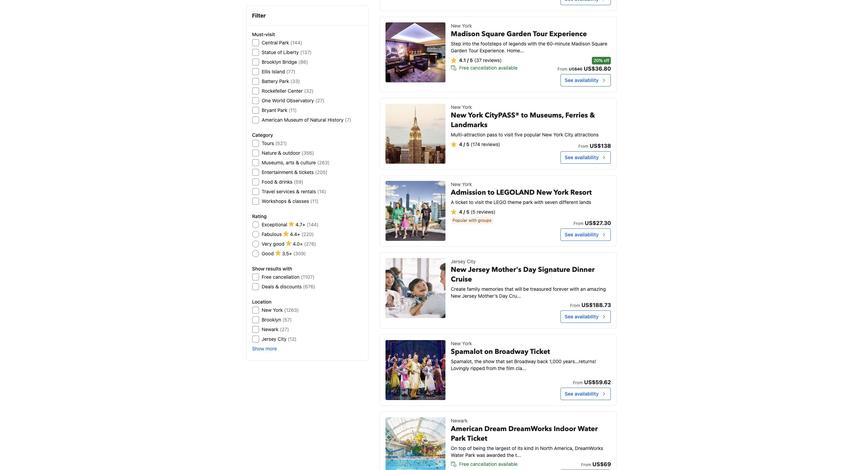 Task type: locate. For each thing, give the bounding box(es) containing it.
city up cruise
[[467, 258, 476, 264]]

1 horizontal spatial museums,
[[530, 111, 564, 120]]

day up be
[[523, 265, 536, 274]]

show left more
[[252, 346, 264, 352]]

its
[[518, 445, 523, 451]]

jersey city (12)
[[262, 336, 297, 342]]

american up top
[[451, 424, 483, 434]]

1 vertical spatial museums,
[[262, 160, 285, 165]]

(27)
[[315, 98, 325, 103], [280, 326, 289, 332]]

0 vertical spatial visit
[[266, 31, 275, 37]]

lands
[[580, 199, 591, 205]]

of right top
[[467, 445, 472, 451]]

from inside the from us$27.30
[[574, 221, 584, 226]]

(11) down rentals on the left top
[[311, 198, 318, 204]]

0 vertical spatial /
[[467, 57, 469, 63]]

newark
[[262, 326, 279, 332], [451, 418, 468, 424]]

us$36.80
[[584, 65, 611, 72]]

the left lego
[[485, 199, 492, 205]]

on
[[484, 347, 493, 356]]

newark down brooklyn (57)
[[262, 326, 279, 332]]

4.0+ (276)
[[293, 241, 316, 247]]

4 up the 'popular'
[[459, 209, 462, 215]]

1 horizontal spatial madison
[[572, 41, 591, 47]]

cancellation down was
[[470, 461, 497, 467]]

new york citypass® to museums, ferries & landmarks image
[[386, 104, 445, 164]]

show inside show more button
[[252, 346, 264, 352]]

free down top
[[459, 461, 469, 467]]

dreamworks up from us$69
[[575, 445, 603, 451]]

2 see availability from the top
[[565, 154, 599, 160]]

1 vertical spatial day
[[499, 293, 508, 299]]

5 for admission
[[466, 209, 470, 215]]

4 / 5 (5 reviews)
[[459, 209, 496, 215]]

0 vertical spatial (11)
[[289, 107, 297, 113]]

square up 20%
[[592, 41, 608, 47]]

newark inside newark american dream dreamworks indoor water park ticket on top of being the largest of its kind in north america, dreamworks water park was awarded the t...
[[451, 418, 468, 424]]

treasured
[[530, 286, 552, 292]]

1 horizontal spatial city
[[467, 258, 476, 264]]

of left legends at the right top
[[503, 41, 508, 47]]

0 vertical spatial reviews)
[[483, 57, 502, 63]]

see availability down from us$188.73
[[565, 314, 599, 319]]

5 left (5
[[466, 209, 470, 215]]

american down bryant
[[262, 117, 283, 123]]

1 vertical spatial ticket
[[467, 434, 487, 443]]

us$138
[[590, 143, 611, 149]]

dreamworks up kind
[[509, 424, 552, 434]]

admission
[[451, 188, 486, 197]]

square
[[482, 29, 505, 39], [592, 41, 608, 47]]

1 vertical spatial (11)
[[311, 198, 318, 204]]

american inside newark american dream dreamworks indoor water park ticket on top of being the largest of its kind in north america, dreamworks water park was awarded the t...
[[451, 424, 483, 434]]

1 vertical spatial american
[[451, 424, 483, 434]]

& down (521)
[[278, 150, 281, 156]]

availability down 20% off from us$46 us$36.80
[[575, 77, 599, 83]]

1 vertical spatial show
[[252, 346, 264, 352]]

visit left five
[[504, 132, 513, 137]]

0 horizontal spatial dreamworks
[[509, 424, 552, 434]]

tour up 60-
[[533, 29, 548, 39]]

1 horizontal spatial water
[[578, 424, 598, 434]]

availability down the from us$27.30 on the top of page
[[575, 232, 599, 237]]

from left 'us$59.62'
[[573, 380, 583, 385]]

1 vertical spatial city
[[467, 258, 476, 264]]

the left the film
[[498, 365, 505, 371]]

1 vertical spatial /
[[464, 141, 465, 147]]

4 see from the top
[[565, 314, 574, 319]]

day left cru...
[[499, 293, 508, 299]]

brooklyn (57)
[[262, 317, 292, 323]]

0 horizontal spatial day
[[499, 293, 508, 299]]

see availability for madison square garden tour experience
[[565, 77, 599, 83]]

0 vertical spatial american
[[262, 117, 283, 123]]

0 horizontal spatial newark
[[262, 326, 279, 332]]

(205)
[[315, 169, 328, 175]]

1 vertical spatial (27)
[[280, 326, 289, 332]]

4 for 4 / 5 (5 reviews)
[[459, 209, 462, 215]]

nature
[[262, 150, 277, 156]]

0 vertical spatial 5
[[470, 57, 473, 63]]

show
[[483, 358, 495, 364]]

from inside from us$69
[[581, 462, 591, 467]]

0 vertical spatial 4
[[459, 141, 462, 147]]

1 vertical spatial brooklyn
[[262, 317, 281, 323]]

visit up 4 / 5 (5 reviews)
[[475, 199, 484, 205]]

0 vertical spatial newark
[[262, 326, 279, 332]]

4 down multi-
[[459, 141, 462, 147]]

1 4 from the top
[[459, 141, 462, 147]]

square up footsteps at top right
[[482, 29, 505, 39]]

1 vertical spatial (144)
[[307, 222, 319, 227]]

bridge
[[283, 59, 297, 65]]

1 vertical spatial 5
[[466, 141, 470, 147]]

from inside from us$59.62
[[573, 380, 583, 385]]

dinner
[[572, 265, 595, 274]]

0 vertical spatial water
[[578, 424, 598, 434]]

2 horizontal spatial city
[[565, 132, 574, 137]]

1 vertical spatial reviews)
[[482, 141, 500, 147]]

of left its at bottom right
[[512, 445, 516, 451]]

see availability for admission to legoland new york resort
[[565, 232, 599, 237]]

of
[[503, 41, 508, 47], [278, 49, 282, 55], [304, 117, 309, 123], [467, 445, 472, 451], [512, 445, 516, 451]]

was
[[477, 452, 485, 458]]

jersey
[[451, 258, 466, 264], [468, 265, 490, 274], [462, 293, 477, 299], [262, 336, 276, 342]]

2 availability from the top
[[575, 154, 599, 160]]

1 see from the top
[[565, 77, 574, 83]]

battery park (33)
[[262, 78, 300, 84]]

& inside new york new york citypass® to museums, ferries & landmarks multi-attraction pass to visit five popular new york city attractions
[[590, 111, 595, 120]]

very
[[262, 241, 272, 247]]

groups
[[478, 218, 492, 223]]

city inside new york new york citypass® to museums, ferries & landmarks multi-attraction pass to visit five popular new york city attractions
[[565, 132, 574, 137]]

1 show from the top
[[252, 266, 265, 272]]

of left natural at the top left of page
[[304, 117, 309, 123]]

4.4+
[[290, 231, 300, 237]]

0 vertical spatial available
[[498, 65, 518, 71]]

footsteps
[[481, 41, 502, 47]]

2 show from the top
[[252, 346, 264, 352]]

1 horizontal spatial ticket
[[530, 347, 550, 356]]

2 vertical spatial 5
[[466, 209, 470, 215]]

museums, inside new york new york citypass® to museums, ferries & landmarks multi-attraction pass to visit five popular new york city attractions
[[530, 111, 564, 120]]

ripped
[[471, 365, 485, 371]]

2 vertical spatial /
[[464, 209, 465, 215]]

years…returns!
[[563, 358, 596, 364]]

& right ferries
[[590, 111, 595, 120]]

one world observatory (27)
[[262, 98, 325, 103]]

lego
[[494, 199, 506, 205]]

new york admission to legoland new york resort a ticket to visit the lego theme park with seven different lands
[[451, 181, 592, 205]]

island
[[272, 69, 285, 74]]

citypass®
[[485, 111, 520, 120]]

ticket up being
[[467, 434, 487, 443]]

services
[[276, 189, 295, 194]]

1 horizontal spatial tour
[[533, 29, 548, 39]]

to up five
[[521, 111, 528, 120]]

2 vertical spatial visit
[[475, 199, 484, 205]]

world
[[272, 98, 285, 103]]

madison up into
[[451, 29, 480, 39]]

see availability
[[565, 77, 599, 83], [565, 154, 599, 160], [565, 232, 599, 237], [565, 314, 599, 319], [565, 391, 599, 397]]

1 horizontal spatial (27)
[[315, 98, 325, 103]]

park for bryant park
[[278, 107, 287, 113]]

3 see availability from the top
[[565, 232, 599, 237]]

from left 'us$188.73'
[[570, 303, 580, 308]]

theme
[[508, 199, 522, 205]]

reviews) up groups
[[477, 209, 496, 215]]

visit up central
[[266, 31, 275, 37]]

0 vertical spatial city
[[565, 132, 574, 137]]

(86)
[[298, 59, 308, 65]]

different
[[559, 199, 578, 205]]

with left an
[[570, 286, 579, 292]]

broadway up cla...
[[514, 358, 536, 364]]

2 brooklyn from the top
[[262, 317, 281, 323]]

from left us$27.30
[[574, 221, 584, 226]]

free cancellation available down was
[[459, 461, 518, 467]]

0 vertical spatial madison
[[451, 29, 480, 39]]

garden up legends at the right top
[[507, 29, 532, 39]]

from inside from us$138
[[579, 144, 589, 149]]

dreamworks
[[509, 424, 552, 434], [575, 445, 603, 451]]

garden down step
[[451, 48, 467, 53]]

experience.
[[480, 48, 506, 53]]

0 horizontal spatial water
[[451, 452, 464, 458]]

the left "t..."
[[507, 452, 514, 458]]

1 horizontal spatial american
[[451, 424, 483, 434]]

seven
[[545, 199, 558, 205]]

rating
[[252, 213, 267, 219]]

5 see from the top
[[565, 391, 574, 397]]

3.5+ (309)
[[282, 251, 306, 256]]

2 horizontal spatial visit
[[504, 132, 513, 137]]

brooklyn for brooklyn bridge
[[262, 59, 281, 65]]

(14)
[[317, 189, 326, 194]]

new jersey mother's day signature dinner cruise image
[[386, 258, 445, 318]]

/ left (5
[[464, 209, 465, 215]]

from inside from us$188.73
[[570, 303, 580, 308]]

2 4 from the top
[[459, 209, 462, 215]]

2 see from the top
[[565, 154, 574, 160]]

city left attractions
[[565, 132, 574, 137]]

new inside "new york spamalot on broadway ticket spamalot, the show that set broadway back 1,000 years…returns! lovingly ripped from the film cla..."
[[451, 340, 461, 346]]

1 brooklyn from the top
[[262, 59, 281, 65]]

0 vertical spatial tour
[[533, 29, 548, 39]]

availability down from us$59.62
[[575, 391, 599, 397]]

that up cru...
[[505, 286, 514, 292]]

with right legends at the right top
[[528, 41, 537, 47]]

to
[[521, 111, 528, 120], [499, 132, 503, 137], [488, 188, 495, 197], [469, 199, 474, 205]]

city inside 'jersey city new jersey mother's day signature dinner cruise create family memories that will be treasured forever with an amazing new jersey mother's day cru...'
[[467, 258, 476, 264]]

with right the park
[[534, 199, 544, 205]]

america,
[[554, 445, 574, 451]]

rockefeller
[[262, 88, 287, 94]]

0 vertical spatial ticket
[[530, 347, 550, 356]]

location
[[252, 299, 272, 305]]

new york new york citypass® to museums, ferries & landmarks multi-attraction pass to visit five popular new york city attractions
[[451, 104, 599, 137]]

us$69
[[593, 461, 611, 467]]

newark up top
[[451, 418, 468, 424]]

1 vertical spatial water
[[451, 452, 464, 458]]

show more
[[252, 346, 277, 352]]

1 vertical spatial square
[[592, 41, 608, 47]]

water down on
[[451, 452, 464, 458]]

show more button
[[252, 345, 277, 352]]

2 vertical spatial city
[[278, 336, 287, 342]]

see availability down us$46 at the right of the page
[[565, 77, 599, 83]]

(37
[[474, 57, 482, 63]]

from left us$46 at the right of the page
[[558, 66, 568, 72]]

5 left (174
[[466, 141, 470, 147]]

with inside new york admission to legoland new york resort a ticket to visit the lego theme park with seven different lands
[[534, 199, 544, 205]]

availability for madison square garden tour experience
[[575, 77, 599, 83]]

more
[[266, 346, 277, 352]]

from left us$69
[[581, 462, 591, 467]]

free down the 4.1
[[459, 65, 469, 71]]

/ for madison
[[467, 57, 469, 63]]

4 / 5 (174 reviews)
[[459, 141, 500, 147]]

available down "t..."
[[498, 461, 518, 467]]

3 see from the top
[[565, 232, 574, 237]]

0 horizontal spatial american
[[262, 117, 283, 123]]

museums, up popular
[[530, 111, 564, 120]]

(33)
[[291, 78, 300, 84]]

0 vertical spatial square
[[482, 29, 505, 39]]

/ left (174
[[464, 141, 465, 147]]

0 vertical spatial free cancellation available
[[459, 65, 518, 71]]

1 vertical spatial madison
[[572, 41, 591, 47]]

2 vertical spatial cancellation
[[470, 461, 497, 467]]

reviews) for to
[[477, 209, 496, 215]]

4 see availability from the top
[[565, 314, 599, 319]]

available down home...
[[498, 65, 518, 71]]

from us$27.30
[[574, 220, 611, 226]]

park down world
[[278, 107, 287, 113]]

0 vertical spatial show
[[252, 266, 265, 272]]

from down attractions
[[579, 144, 589, 149]]

0 horizontal spatial ticket
[[467, 434, 487, 443]]

5 left (37 at top right
[[470, 57, 473, 63]]

see availability down from us$59.62
[[565, 391, 599, 397]]

brooklyn down statue
[[262, 59, 281, 65]]

reviews) for square
[[483, 57, 502, 63]]

reviews) down "experience."
[[483, 57, 502, 63]]

0 vertical spatial brooklyn
[[262, 59, 281, 65]]

(144) up (220)
[[307, 222, 319, 227]]

3 availability from the top
[[575, 232, 599, 237]]

0 horizontal spatial visit
[[266, 31, 275, 37]]

1 see availability from the top
[[565, 77, 599, 83]]

see availability down the from us$27.30 on the top of page
[[565, 232, 599, 237]]

the
[[472, 41, 479, 47], [538, 41, 546, 47], [485, 199, 492, 205], [475, 358, 482, 364], [498, 365, 505, 371], [487, 445, 494, 451], [507, 452, 514, 458]]

from for us$188.73
[[570, 303, 580, 308]]

that inside 'jersey city new jersey mother's day signature dinner cruise create family memories that will be treasured forever with an amazing new jersey mother's day cru...'
[[505, 286, 514, 292]]

from for us$27.30
[[574, 221, 584, 226]]

1 vertical spatial garden
[[451, 48, 467, 53]]

4.4+ (220)
[[290, 231, 314, 237]]

0 horizontal spatial city
[[278, 336, 287, 342]]

museums, down nature
[[262, 160, 285, 165]]

& right arts
[[296, 160, 299, 165]]

fabulous
[[262, 231, 282, 237]]

(309)
[[293, 251, 306, 256]]

see availability down from us$138
[[565, 154, 599, 160]]

0 horizontal spatial madison
[[451, 29, 480, 39]]

1 horizontal spatial newark
[[451, 418, 468, 424]]

1 horizontal spatial garden
[[507, 29, 532, 39]]

madison down experience
[[572, 41, 591, 47]]

1 vertical spatial free cancellation available
[[459, 461, 518, 467]]

to up lego
[[488, 188, 495, 197]]

york inside "new york spamalot on broadway ticket spamalot, the show that set broadway back 1,000 years…returns! lovingly ripped from the film cla..."
[[462, 340, 472, 346]]

multi-
[[451, 132, 464, 137]]

cancellation down '4.1 / 5 (37 reviews)'
[[470, 65, 497, 71]]

new
[[451, 23, 461, 29], [451, 104, 461, 110], [451, 111, 467, 120], [542, 132, 552, 137], [451, 181, 461, 187], [537, 188, 552, 197], [451, 265, 467, 274], [451, 293, 461, 299], [262, 307, 272, 313], [451, 340, 461, 346]]

1 vertical spatial visit
[[504, 132, 513, 137]]

1 vertical spatial newark
[[451, 418, 468, 424]]

2 vertical spatial free
[[459, 461, 469, 467]]

admission to legoland new york resort image
[[386, 181, 445, 241]]

/ right the 4.1
[[467, 57, 469, 63]]

to right ticket
[[469, 199, 474, 205]]

free up the deals
[[262, 274, 272, 280]]

(144) up "liberty"
[[290, 40, 302, 45]]

0 vertical spatial museums,
[[530, 111, 564, 120]]

1 vertical spatial tour
[[469, 48, 478, 53]]

that left set at the right bottom
[[496, 358, 505, 364]]

reviews) down pass
[[482, 141, 500, 147]]

that
[[505, 286, 514, 292], [496, 358, 505, 364]]

(11) down one world observatory (27)
[[289, 107, 297, 113]]

1 availability from the top
[[575, 77, 599, 83]]

0 horizontal spatial tour
[[469, 48, 478, 53]]

1 horizontal spatial square
[[592, 41, 608, 47]]

ticket up back
[[530, 347, 550, 356]]

park up top
[[451, 434, 466, 443]]

lovingly
[[451, 365, 469, 371]]

4 availability from the top
[[575, 314, 599, 319]]

brooklyn up newark (27)
[[262, 317, 281, 323]]

newark american dream dreamworks indoor water park ticket on top of being the largest of its kind in north america, dreamworks water park was awarded the t...
[[451, 418, 603, 458]]

4.7+
[[296, 222, 305, 227]]

0 horizontal spatial (144)
[[290, 40, 302, 45]]

1 horizontal spatial dreamworks
[[575, 445, 603, 451]]

(1263)
[[284, 307, 299, 313]]

4.1
[[459, 57, 466, 63]]

2 vertical spatial reviews)
[[477, 209, 496, 215]]

park up rockefeller center (32)
[[279, 78, 289, 84]]

tours (521)
[[262, 140, 287, 146]]

0 vertical spatial that
[[505, 286, 514, 292]]

see for york
[[565, 232, 574, 237]]

0 horizontal spatial (11)
[[289, 107, 297, 113]]

1 horizontal spatial day
[[523, 265, 536, 274]]

1 vertical spatial that
[[496, 358, 505, 364]]

water right indoor in the right bottom of the page
[[578, 424, 598, 434]]

1 vertical spatial 4
[[459, 209, 462, 215]]

park
[[279, 40, 289, 45], [279, 78, 289, 84], [278, 107, 287, 113], [451, 434, 466, 443], [465, 452, 475, 458]]

cancellation
[[470, 65, 497, 71], [273, 274, 300, 280], [470, 461, 497, 467]]

0 horizontal spatial garden
[[451, 48, 467, 53]]

liberty
[[283, 49, 299, 55]]

spamalot on broadway ticket image
[[386, 340, 445, 400]]

1 horizontal spatial visit
[[475, 199, 484, 205]]

largest
[[495, 445, 511, 451]]

park for battery park
[[279, 78, 289, 84]]

(7)
[[345, 117, 351, 123]]

1 vertical spatial available
[[498, 461, 518, 467]]



Task type: vqa. For each thing, say whether or not it's contained in the screenshot.
many
no



Task type: describe. For each thing, give the bounding box(es) containing it.
off
[[604, 58, 609, 63]]

cla...
[[516, 365, 526, 371]]

5 for madison
[[470, 57, 473, 63]]

center
[[288, 88, 303, 94]]

(32)
[[304, 88, 314, 94]]

resort
[[571, 188, 592, 197]]

see for museums,
[[565, 154, 574, 160]]

tours
[[262, 140, 274, 146]]

with down (5
[[469, 218, 477, 223]]

an
[[581, 286, 586, 292]]

1 vertical spatial broadway
[[514, 358, 536, 364]]

park for central park
[[279, 40, 289, 45]]

2 free cancellation available from the top
[[459, 461, 518, 467]]

experience
[[549, 29, 587, 39]]

2 available from the top
[[498, 461, 518, 467]]

statue
[[262, 49, 276, 55]]

from us$188.73
[[570, 302, 611, 308]]

good
[[262, 251, 274, 256]]

from for us$59.62
[[573, 380, 583, 385]]

& right the deals
[[275, 284, 279, 289]]

landmarks
[[451, 120, 488, 130]]

amazing
[[587, 286, 606, 292]]

arts
[[286, 160, 295, 165]]

a
[[451, 199, 454, 205]]

north
[[540, 445, 553, 451]]

0 vertical spatial (27)
[[315, 98, 325, 103]]

film
[[506, 365, 515, 371]]

the up ripped
[[475, 358, 482, 364]]

0 vertical spatial (144)
[[290, 40, 302, 45]]

from for us$69
[[581, 462, 591, 467]]

(77)
[[286, 69, 295, 74]]

results
[[266, 266, 281, 272]]

food & drinks (59)
[[262, 179, 303, 185]]

forever
[[553, 286, 569, 292]]

minute
[[555, 41, 570, 47]]

food
[[262, 179, 273, 185]]

1 vertical spatial free
[[262, 274, 272, 280]]

& down the museums, arts & culture (263) at the left of the page
[[294, 169, 298, 175]]

(220)
[[302, 231, 314, 237]]

(137)
[[300, 49, 312, 55]]

the up awarded
[[487, 445, 494, 451]]

ticket inside "new york spamalot on broadway ticket spamalot, the show that set broadway back 1,000 years…returns! lovingly ripped from the film cla..."
[[530, 347, 550, 356]]

1 free cancellation available from the top
[[459, 65, 518, 71]]

travel services & rentals (14)
[[262, 189, 326, 194]]

availability for admission to legoland new york resort
[[575, 232, 599, 237]]

with inside new york madison square garden tour experience step into the footsteps of legends with the 60-minute madison square garden tour experience. home...
[[528, 41, 537, 47]]

deals
[[262, 284, 274, 289]]

deals & discounts (676)
[[262, 284, 315, 289]]

the inside new york admission to legoland new york resort a ticket to visit the lego theme park with seven different lands
[[485, 199, 492, 205]]

from inside 20% off from us$46 us$36.80
[[558, 66, 568, 72]]

from us$138
[[579, 143, 611, 149]]

classes
[[293, 198, 309, 204]]

with inside 'jersey city new jersey mother's day signature dinner cruise create family memories that will be treasured forever with an amazing new jersey mother's day cru...'
[[570, 286, 579, 292]]

free cancellation (1107)
[[262, 274, 315, 280]]

to right pass
[[499, 132, 503, 137]]

memories
[[482, 286, 504, 292]]

one
[[262, 98, 271, 103]]

0 horizontal spatial square
[[482, 29, 505, 39]]

city for (12)
[[278, 336, 287, 342]]

& right food
[[274, 179, 278, 185]]

0 vertical spatial day
[[523, 265, 536, 274]]

20% off from us$46 us$36.80
[[558, 58, 611, 72]]

newark for american
[[451, 418, 468, 424]]

home...
[[507, 48, 524, 53]]

good
[[273, 241, 285, 247]]

visit inside new york new york citypass® to museums, ferries & landmarks multi-attraction pass to visit five popular new york city attractions
[[504, 132, 513, 137]]

of down the central park (144)
[[278, 49, 282, 55]]

battery
[[262, 78, 278, 84]]

very good
[[262, 241, 285, 247]]

museums, arts & culture (263)
[[262, 160, 330, 165]]

the right into
[[472, 41, 479, 47]]

(12)
[[288, 336, 297, 342]]

(57)
[[283, 317, 292, 323]]

5 see availability from the top
[[565, 391, 599, 397]]

availability for new york citypass® to museums, ferries & landmarks
[[575, 154, 599, 160]]

(5
[[471, 209, 476, 215]]

from
[[486, 365, 497, 371]]

culture
[[300, 160, 316, 165]]

1 vertical spatial dreamworks
[[575, 445, 603, 451]]

entertainment & tickets (205)
[[262, 169, 328, 175]]

tickets
[[299, 169, 314, 175]]

show for show more
[[252, 346, 264, 352]]

/ for admission
[[464, 209, 465, 215]]

spamalot
[[451, 347, 483, 356]]

1 available from the top
[[498, 65, 518, 71]]

brooklyn bridge (86)
[[262, 59, 308, 65]]

the left 60-
[[538, 41, 546, 47]]

newark for (27)
[[262, 326, 279, 332]]

0 vertical spatial broadway
[[495, 347, 529, 356]]

(59)
[[294, 179, 303, 185]]

park down top
[[465, 452, 475, 458]]

0 horizontal spatial (27)
[[280, 326, 289, 332]]

workshops & classes (11)
[[262, 198, 318, 204]]

0 horizontal spatial museums,
[[262, 160, 285, 165]]

central
[[262, 40, 278, 45]]

indoor
[[554, 424, 576, 434]]

us$59.62
[[584, 379, 611, 385]]

set
[[506, 358, 513, 364]]

(676)
[[303, 284, 315, 289]]

new inside new york madison square garden tour experience step into the footsteps of legends with the 60-minute madison square garden tour experience. home...
[[451, 23, 461, 29]]

1 horizontal spatial (144)
[[307, 222, 319, 227]]

brooklyn for brooklyn
[[262, 317, 281, 323]]

nature & outdoor (356)
[[262, 150, 314, 156]]

4.1 / 5 (37 reviews)
[[459, 57, 502, 63]]

madison square garden tour experience image
[[386, 22, 445, 82]]

american dream dreamworks indoor water park ticket image
[[386, 417, 445, 470]]

bryant
[[262, 107, 276, 113]]

discounts
[[280, 284, 302, 289]]

will
[[515, 286, 522, 292]]

american museum of natural history (7)
[[262, 117, 351, 123]]

must-
[[252, 31, 266, 37]]

cruise
[[451, 275, 472, 284]]

workshops
[[262, 198, 287, 204]]

new york (1263)
[[262, 307, 299, 313]]

see availability for new york citypass® to museums, ferries & landmarks
[[565, 154, 599, 160]]

0 vertical spatial dreamworks
[[509, 424, 552, 434]]

from for us$138
[[579, 144, 589, 149]]

be
[[523, 286, 529, 292]]

from us$69
[[581, 461, 611, 467]]

ticket inside newark american dream dreamworks indoor water park ticket on top of being the largest of its kind in north america, dreamworks water park was awarded the t...
[[467, 434, 487, 443]]

0 vertical spatial cancellation
[[470, 65, 497, 71]]

must-visit
[[252, 31, 275, 37]]

(521)
[[275, 140, 287, 146]]

0 vertical spatial free
[[459, 65, 469, 71]]

bryant park (11)
[[262, 107, 297, 113]]

popular with groups
[[453, 218, 492, 223]]

of inside new york madison square garden tour experience step into the footsteps of legends with the 60-minute madison square garden tour experience. home...
[[503, 41, 508, 47]]

1,000
[[550, 358, 562, 364]]

1 horizontal spatial (11)
[[311, 198, 318, 204]]

legends
[[509, 41, 527, 47]]

mother's
[[492, 265, 522, 274]]

& down services
[[288, 198, 291, 204]]

4 for 4 / 5 (174 reviews)
[[459, 141, 462, 147]]

back
[[538, 358, 548, 364]]

york inside new york madison square garden tour experience step into the footsteps of legends with the 60-minute madison square garden tour experience. home...
[[462, 23, 472, 29]]

create
[[451, 286, 466, 292]]

5 availability from the top
[[575, 391, 599, 397]]

(174
[[471, 141, 480, 147]]

that inside "new york spamalot on broadway ticket spamalot, the show that set broadway back 1,000 years…returns! lovingly ripped from the film cla..."
[[496, 358, 505, 364]]

see for experience
[[565, 77, 574, 83]]

60-
[[547, 41, 555, 47]]

show for show results with
[[252, 266, 265, 272]]

rockefeller center (32)
[[262, 88, 314, 94]]

0 vertical spatial garden
[[507, 29, 532, 39]]

with up free cancellation (1107)
[[283, 266, 292, 272]]

1 vertical spatial cancellation
[[273, 274, 300, 280]]

visit inside new york admission to legoland new york resort a ticket to visit the lego theme park with seven different lands
[[475, 199, 484, 205]]

ticket
[[455, 199, 468, 205]]

category
[[252, 132, 273, 138]]

city for new
[[467, 258, 476, 264]]

4.7+ (144)
[[296, 222, 319, 227]]

dream
[[485, 424, 507, 434]]

& down (59)
[[296, 189, 300, 194]]



